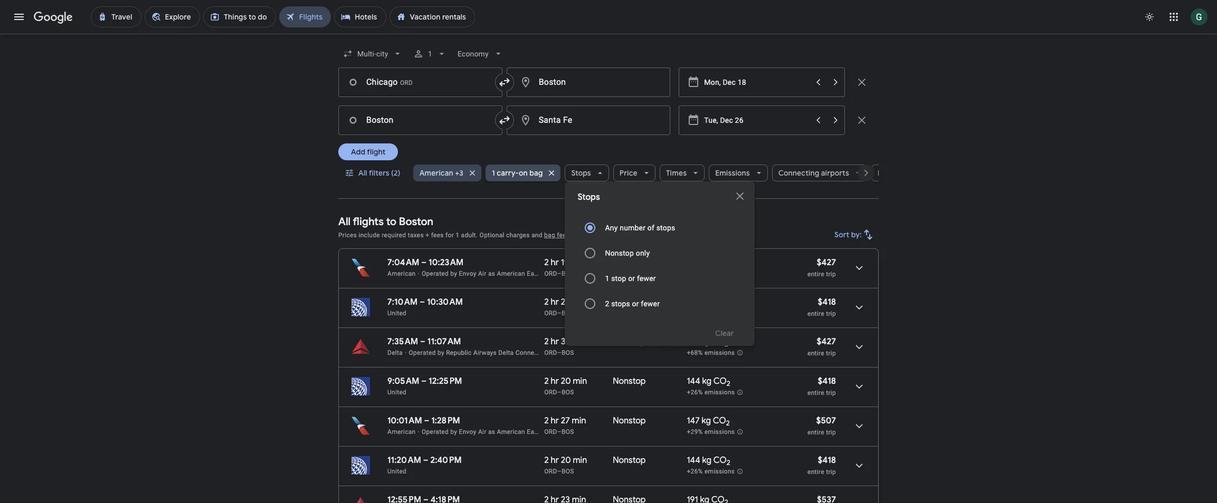 Task type: vqa. For each thing, say whether or not it's contained in the screenshot.
third 61 kg CO 2 from the top of the page
no



Task type: locate. For each thing, give the bounding box(es) containing it.
1 20 from the top
[[561, 297, 571, 308]]

ord
[[545, 270, 557, 278], [545, 310, 557, 317], [545, 350, 557, 357], [545, 389, 557, 397], [545, 429, 557, 436], [545, 468, 557, 476]]

fewer
[[637, 275, 656, 283], [641, 300, 660, 308]]

1 swap origin and destination. image from the top
[[498, 76, 511, 89]]

$418 entire trip for 10:30 am
[[808, 297, 836, 318]]

$427 for 2 hr 19 min
[[817, 258, 836, 268]]

3 ord from the top
[[545, 350, 557, 357]]

flight details. leaves o'hare international airport at 11:20 am on monday, december 18 and arrives at boston logan international airport at 2:40 pm on monday, december 18. image
[[847, 454, 872, 479]]

2 inside 2 hr 27 min ord – bos
[[545, 416, 549, 427]]

emissions down 147 kg co 2
[[705, 429, 735, 436]]

hr down 2 hr 27 min ord – bos
[[551, 456, 559, 466]]

min down 2 hr 19 min ord – bos
[[573, 297, 587, 308]]

swap origin and destination. image for departure text box
[[498, 76, 511, 89]]

1 vertical spatial bag
[[544, 232, 555, 239]]

1 air from the top
[[478, 270, 487, 278]]

bos up total duration 2 hr 23 min. element
[[562, 468, 574, 476]]

min
[[571, 258, 585, 268], [573, 297, 587, 308], [572, 337, 586, 347], [573, 376, 587, 387], [572, 416, 586, 427], [573, 456, 587, 466]]

all
[[359, 168, 367, 178], [338, 215, 351, 229]]

hr inside 2 hr 19 min ord – bos
[[551, 258, 559, 268]]

0 vertical spatial +26% emissions
[[687, 389, 735, 397]]

2 down 1 stop or fewer
[[605, 300, 610, 308]]

duration button
[[872, 165, 926, 182]]

delta right airways
[[499, 350, 514, 357]]

only
[[636, 249, 650, 258]]

entire up $427 text field
[[808, 310, 825, 318]]

$427 entire trip for 2 hr 32 min
[[808, 337, 836, 357]]

1 envoy from the top
[[459, 270, 477, 278]]

1 vertical spatial 144
[[687, 456, 701, 466]]

flight details. leaves o'hare international airport at 7:04 am on monday, december 18 and arrives at boston logan international airport at 10:23 am on monday, december 18. image
[[847, 256, 872, 281]]

2 hr 20 min ord – bos for 2:40 pm
[[545, 456, 587, 476]]

4 entire from the top
[[808, 390, 825, 397]]

11:20 am – 2:40 pm united
[[388, 456, 462, 476]]

2 inside 2 hr 19 min ord – bos
[[545, 258, 549, 268]]

nonstop only
[[605, 249, 650, 258]]

None text field
[[507, 68, 671, 97], [507, 106, 671, 135], [507, 68, 671, 97], [507, 106, 671, 135]]

6 bos from the top
[[562, 468, 574, 476]]

+26% down +29%
[[687, 468, 703, 476]]

2 down +29% emissions
[[727, 459, 731, 468]]

3 hr from the top
[[551, 337, 559, 347]]

2 vertical spatial total duration 2 hr 20 min. element
[[545, 456, 613, 468]]

0 vertical spatial 2 hr 20 min ord – bos
[[545, 297, 587, 317]]

0 vertical spatial envoy
[[459, 270, 477, 278]]

5 bos from the top
[[562, 429, 574, 436]]

hr for 11:07 am
[[551, 337, 559, 347]]

1 vertical spatial united
[[388, 389, 407, 397]]

co down +29% emissions
[[714, 456, 727, 466]]

1 horizontal spatial all
[[359, 168, 367, 178]]

hr for 12:25 pm
[[551, 376, 559, 387]]

nonstop for 10:23 am
[[613, 258, 646, 268]]

$418 left 'flight details. leaves o'hare international airport at 7:10 am on monday, december 18 and arrives at boston logan international airport at 10:30 am on monday, december 18.' "image"
[[818, 297, 836, 308]]

144 down +68% at the bottom right of the page
[[687, 376, 701, 387]]

+26% emissions down +29% emissions
[[687, 468, 735, 476]]

nonstop for 1:28 pm
[[613, 416, 646, 427]]

6 entire from the top
[[808, 469, 825, 476]]

swap origin and destination. image
[[498, 76, 511, 89], [498, 114, 511, 127]]

0 vertical spatial all
[[359, 168, 367, 178]]

1 vertical spatial $427
[[817, 337, 836, 347]]

united inside 9:05 am – 12:25 pm united
[[388, 389, 407, 397]]

1 $418 entire trip from the top
[[808, 297, 836, 318]]

operated by envoy air as american eagle
[[422, 270, 543, 278], [422, 429, 543, 436]]

operated by republic airways delta connection
[[409, 350, 549, 357]]

3 nonstop flight. element from the top
[[613, 337, 646, 349]]

entire for 10:23 am
[[808, 271, 825, 278]]

0 vertical spatial stops
[[657, 224, 676, 232]]

entire inside the $507 entire trip
[[808, 429, 825, 437]]

optional
[[480, 232, 505, 239]]

united down 7:10 am text field
[[388, 310, 407, 317]]

operated for 11:07 am
[[409, 350, 436, 357]]

1 operated by envoy air as american eagle from the top
[[422, 270, 543, 278]]

1 vertical spatial fewer
[[641, 300, 660, 308]]

kg inside 147 kg co 2
[[702, 416, 711, 427]]

leaves o'hare international airport at 10:01 am on monday, december 18 and arrives at boston logan international airport at 1:28 pm on monday, december 18. element
[[388, 416, 460, 427]]

0 vertical spatial 418 us dollars text field
[[818, 297, 836, 308]]

on
[[519, 168, 528, 178]]

20 for 12:25 pm
[[561, 376, 571, 387]]

2 vertical spatial $418
[[818, 456, 836, 466]]

2 vertical spatial operated
[[422, 429, 449, 436]]

all filters (2)
[[359, 168, 401, 178]]

1 +26% emissions from the top
[[687, 389, 735, 397]]

nonstop for 11:07 am
[[613, 337, 646, 347]]

3 trip from the top
[[826, 350, 836, 357]]

co
[[712, 337, 725, 347], [714, 376, 727, 387], [713, 416, 726, 427], [714, 456, 727, 466]]

operated for 1:28 pm
[[422, 429, 449, 436]]

$418 entire trip for 2:40 pm
[[808, 456, 836, 476]]

flight details. leaves o'hare international airport at 9:05 am on monday, december 18 and arrives at boston logan international airport at 12:25 pm on monday, december 18. image
[[847, 374, 872, 400]]

trip inside the $507 entire trip
[[826, 429, 836, 437]]

0 vertical spatial $427
[[817, 258, 836, 268]]

1 vertical spatial 2 hr 20 min ord – bos
[[545, 376, 587, 397]]

hr for 1:28 pm
[[551, 416, 559, 427]]

+
[[426, 232, 429, 239]]

co inside 191 kg co 2
[[712, 337, 725, 347]]

trip
[[826, 271, 836, 278], [826, 310, 836, 318], [826, 350, 836, 357], [826, 390, 836, 397], [826, 429, 836, 437], [826, 469, 836, 476]]

eagle left 2 hr 19 min ord – bos
[[527, 270, 543, 278]]

bag right and
[[544, 232, 555, 239]]

bos down 27
[[562, 429, 574, 436]]

10:30 am
[[427, 297, 463, 308]]

3 $418 from the top
[[818, 456, 836, 466]]

6 trip from the top
[[826, 469, 836, 476]]

0 vertical spatial +26%
[[687, 389, 703, 397]]

4 emissions from the top
[[705, 468, 735, 476]]

or down 1 stop or fewer
[[632, 300, 639, 308]]

kg right '191'
[[700, 337, 710, 347]]

1 vertical spatial +26%
[[687, 468, 703, 476]]

0 horizontal spatial all
[[338, 215, 351, 229]]

by down 11:07 am
[[438, 350, 445, 357]]

7:10 am
[[388, 297, 418, 308]]

2 ord from the top
[[545, 310, 557, 317]]

swap origin and destination. image for departure text field
[[498, 114, 511, 127]]

stops right of
[[657, 224, 676, 232]]

+26% for 12:25 pm
[[687, 389, 703, 397]]

5 nonstop flight. element from the top
[[613, 416, 646, 428]]

total duration 2 hr 20 min. element
[[545, 297, 613, 309], [545, 376, 613, 389], [545, 456, 613, 468]]

$427
[[817, 258, 836, 268], [817, 337, 836, 347]]

by down 10:23 am text box
[[451, 270, 457, 278]]

2 up +29% emissions
[[726, 419, 730, 428]]

1 +26% from the top
[[687, 389, 703, 397]]

united for 9:05 am
[[388, 389, 407, 397]]

1 vertical spatial 20
[[561, 376, 571, 387]]

1 vertical spatial total duration 2 hr 20 min. element
[[545, 376, 613, 389]]

leaves o'hare international airport at 7:35 am on monday, december 18 and arrives at boston logan international airport at 11:07 am on monday, december 18. element
[[388, 337, 461, 347]]

2 stops or fewer
[[605, 300, 660, 308]]

united down the 11:20 am
[[388, 468, 407, 476]]

kg for 1:28 pm
[[702, 416, 711, 427]]

418 us dollars text field for 2:40 pm
[[818, 456, 836, 466]]

4 ord from the top
[[545, 389, 557, 397]]

2 air from the top
[[478, 429, 487, 436]]

0 vertical spatial or
[[628, 275, 635, 283]]

2 nonstop flight. element from the top
[[613, 297, 646, 309]]

2 bos from the top
[[562, 310, 574, 317]]

flight details. leaves o'hare international airport at 7:35 am on monday, december 18 and arrives at boston logan international airport at 11:07 am on monday, december 18. image
[[847, 335, 872, 360]]

entire down $507 text field
[[808, 429, 825, 437]]

filters
[[369, 168, 390, 178]]

418 us dollars text field for 10:30 am
[[818, 297, 836, 308]]

1 inside popup button
[[492, 168, 495, 178]]

– right 7:10 am text field
[[420, 297, 425, 308]]

operated by envoy air as american eagle down 1:28 pm
[[422, 429, 543, 436]]

0 vertical spatial as
[[488, 270, 495, 278]]

5 hr from the top
[[551, 416, 559, 427]]

emissions for 11:07 am
[[705, 350, 735, 357]]

2 vertical spatial 20
[[561, 456, 571, 466]]

co up +29% emissions
[[713, 416, 726, 427]]

min inside 2 hr 27 min ord – bos
[[572, 416, 586, 427]]

times
[[666, 168, 687, 178]]

0 vertical spatial fewer
[[637, 275, 656, 283]]

entire for 11:07 am
[[808, 350, 825, 357]]

537 US dollars text field
[[817, 495, 836, 504]]

bos inside the 2 hr 32 min ord – bos
[[562, 350, 574, 357]]

144 kg co 2 for 12:25 pm
[[687, 376, 731, 389]]

$418 for 10:30 am
[[818, 297, 836, 308]]

bag
[[530, 168, 543, 178], [544, 232, 555, 239]]

2 down 2 hr 27 min ord – bos
[[545, 456, 549, 466]]

1 vertical spatial operated
[[409, 350, 436, 357]]

bos for 11:07 am
[[562, 350, 574, 357]]

eagle left 2 hr 27 min ord – bos
[[527, 429, 543, 436]]

0 vertical spatial 144 kg co 2
[[687, 376, 731, 389]]

kg inside 191 kg co 2
[[700, 337, 710, 347]]

0 vertical spatial by
[[451, 270, 457, 278]]

eagle for 2 hr 19 min
[[527, 270, 543, 278]]

Arrival time: 12:25 PM. text field
[[429, 376, 462, 387]]

ord inside 2 hr 19 min ord – bos
[[545, 270, 557, 278]]

as for 1:28 pm
[[488, 429, 495, 436]]

operated by envoy air as american eagle down 10:23 am at the bottom
[[422, 270, 543, 278]]

1 total duration 2 hr 20 min. element from the top
[[545, 297, 613, 309]]

leaves o'hare international airport at 9:05 am on monday, december 18 and arrives at boston logan international airport at 12:25 pm on monday, december 18. element
[[388, 376, 462, 387]]

nonstop for 10:30 am
[[613, 297, 646, 308]]

1 nonstop flight. element from the top
[[613, 258, 646, 270]]

– up 27
[[557, 389, 562, 397]]

1 eagle from the top
[[527, 270, 543, 278]]

min for 11:07 am
[[572, 337, 586, 347]]

2
[[545, 258, 549, 268], [545, 297, 549, 308], [605, 300, 610, 308], [545, 337, 549, 347], [725, 340, 729, 349], [545, 376, 549, 387], [727, 380, 731, 389], [545, 416, 549, 427], [726, 419, 730, 428], [545, 456, 549, 466], [727, 459, 731, 468]]

trip down $507
[[826, 429, 836, 437]]

12:25 pm
[[429, 376, 462, 387]]

1 vertical spatial stops
[[578, 192, 600, 203]]

ord for 11:07 am
[[545, 350, 557, 357]]

418 us dollars text field for 12:25 pm
[[818, 376, 836, 387]]

7 nonstop flight. element from the top
[[613, 495, 646, 504]]

5 entire from the top
[[808, 429, 825, 437]]

+26% emissions for 12:25 pm
[[687, 389, 735, 397]]

stops left price
[[572, 168, 591, 178]]

1 144 kg co 2 from the top
[[687, 376, 731, 389]]

418 us dollars text field left flight details. leaves o'hare international airport at 11:20 am on monday, december 18 and arrives at boston logan international airport at 2:40 pm on monday, december 18. image
[[818, 456, 836, 466]]

or
[[628, 275, 635, 283], [632, 300, 639, 308]]

entire for 10:30 am
[[808, 310, 825, 318]]

min down the 2 hr 32 min ord – bos
[[573, 376, 587, 387]]

2 total duration 2 hr 20 min. element from the top
[[545, 376, 613, 389]]

ord up 2 hr 27 min ord – bos
[[545, 389, 557, 397]]

emissions for 12:25 pm
[[705, 389, 735, 397]]

bos down 32
[[562, 350, 574, 357]]

1 vertical spatial swap origin and destination. image
[[498, 114, 511, 127]]

bos up 32
[[562, 310, 574, 317]]

fewer down 1 stop or fewer
[[641, 300, 660, 308]]

operated down "leaves o'hare international airport at 7:04 am on monday, december 18 and arrives at boston logan international airport at 10:23 am on monday, december 18." element
[[422, 270, 449, 278]]

2 entire from the top
[[808, 310, 825, 318]]

1 hr from the top
[[551, 258, 559, 268]]

144 down +29%
[[687, 456, 701, 466]]

4 hr from the top
[[551, 376, 559, 387]]

stops down stops popup button
[[578, 192, 600, 203]]

trip up $427 text field
[[826, 310, 836, 318]]

kg for 12:25 pm
[[703, 376, 712, 387]]

nonstop
[[605, 249, 634, 258], [613, 258, 646, 268], [613, 297, 646, 308], [613, 337, 646, 347], [613, 376, 646, 387], [613, 416, 646, 427], [613, 456, 646, 466]]

6 nonstop flight. element from the top
[[613, 456, 646, 468]]

trip for 11:07 am
[[826, 350, 836, 357]]

1 vertical spatial all
[[338, 215, 351, 229]]

stops down stop
[[612, 300, 630, 308]]

20 down 2 hr 19 min ord – bos
[[561, 297, 571, 308]]

total duration 2 hr 27 min. element
[[545, 416, 613, 428]]

0 vertical spatial operated
[[422, 270, 449, 278]]

2 hr from the top
[[551, 297, 559, 308]]

delta
[[388, 350, 403, 357], [499, 350, 514, 357]]

trip for 12:25 pm
[[826, 390, 836, 397]]

None field
[[338, 44, 407, 63], [454, 44, 508, 63], [338, 44, 407, 63], [454, 44, 508, 63]]

envoy
[[459, 270, 477, 278], [459, 429, 477, 436]]

$418 for 12:25 pm
[[818, 376, 836, 387]]

0 vertical spatial swap origin and destination. image
[[498, 76, 511, 89]]

hr left 27
[[551, 416, 559, 427]]

ord inside the 2 hr 32 min ord – bos
[[545, 350, 557, 357]]

1 $427 entire trip from the top
[[808, 258, 836, 278]]

2 inside 147 kg co 2
[[726, 419, 730, 428]]

min inside the 2 hr 32 min ord – bos
[[572, 337, 586, 347]]

2 $427 entire trip from the top
[[808, 337, 836, 357]]

6 ord from the top
[[545, 468, 557, 476]]

3 418 us dollars text field from the top
[[818, 456, 836, 466]]

entire down 427 us dollars text box
[[808, 271, 825, 278]]

2 $418 entire trip from the top
[[808, 376, 836, 397]]

0 vertical spatial united
[[388, 310, 407, 317]]

ord down total duration 2 hr 32 min. element
[[545, 350, 557, 357]]

2 inside 191 kg co 2
[[725, 340, 729, 349]]

trip up 537 us dollars text box
[[826, 469, 836, 476]]

Departure time: 12:55 PM. text field
[[388, 495, 421, 504]]

3 bos from the top
[[562, 350, 574, 357]]

Departure time: 7:35 AM. text field
[[388, 337, 418, 347]]

total duration 2 hr 20 min. element down 2 hr 19 min ord – bos
[[545, 297, 613, 309]]

min right 32
[[572, 337, 586, 347]]

by for 1:28 pm
[[451, 429, 457, 436]]

1 horizontal spatial fees
[[557, 232, 570, 239]]

entire for 2:40 pm
[[808, 469, 825, 476]]

1 united from the top
[[388, 310, 407, 317]]

2 up the +68% emissions
[[725, 340, 729, 349]]

flight details. leaves o'hare international airport at 10:01 am on monday, december 18 and arrives at boston logan international airport at 1:28 pm on monday, december 18. image
[[847, 414, 872, 439]]

3 2 hr 20 min ord – bos from the top
[[545, 456, 587, 476]]

1 entire from the top
[[808, 271, 825, 278]]

1 as from the top
[[488, 270, 495, 278]]

2 operated by envoy air as american eagle from the top
[[422, 429, 543, 436]]

flight
[[367, 147, 386, 157]]

2 +26% emissions from the top
[[687, 468, 735, 476]]

2 hr 20 min ord – bos up 27
[[545, 376, 587, 397]]

united inside 7:10 am – 10:30 am united
[[388, 310, 407, 317]]

1 emissions from the top
[[705, 350, 735, 357]]

0 vertical spatial 144
[[687, 376, 701, 387]]

connecting
[[779, 168, 820, 178]]

0 horizontal spatial bag
[[530, 168, 543, 178]]

418 us dollars text field left flight details. leaves o'hare international airport at 9:05 am on monday, december 18 and arrives at boston logan international airport at 12:25 pm on monday, december 18. "image"
[[818, 376, 836, 387]]

kg down +29% emissions
[[703, 456, 712, 466]]

2 left 27
[[545, 416, 549, 427]]

2 hr 20 min ord – bos
[[545, 297, 587, 317], [545, 376, 587, 397], [545, 456, 587, 476]]

Arrival time: 2:40 PM. text field
[[431, 456, 462, 466]]

– down 27
[[557, 429, 562, 436]]

ord inside 2 hr 27 min ord – bos
[[545, 429, 557, 436]]

0 vertical spatial total duration 2 hr 20 min. element
[[545, 297, 613, 309]]

min inside 2 hr 19 min ord – bos
[[571, 258, 585, 268]]

2 hr 20 min ord – bos up 32
[[545, 297, 587, 317]]

1 vertical spatial +26% emissions
[[687, 468, 735, 476]]

2 emissions from the top
[[705, 389, 735, 397]]

1 $418 from the top
[[818, 297, 836, 308]]

1 vertical spatial eagle
[[527, 429, 543, 436]]

144 for 2:40 pm
[[687, 456, 701, 466]]

bos
[[562, 270, 574, 278], [562, 310, 574, 317], [562, 350, 574, 357], [562, 389, 574, 397], [562, 429, 574, 436], [562, 468, 574, 476]]

– down 32
[[557, 350, 562, 357]]

co for 11:07 am
[[712, 337, 725, 347]]

2 vertical spatial united
[[388, 468, 407, 476]]

2 $418 from the top
[[818, 376, 836, 387]]

2 2 hr 20 min ord – bos from the top
[[545, 376, 587, 397]]

4 nonstop flight. element from the top
[[613, 376, 646, 389]]

apply.
[[586, 232, 603, 239]]

144 for 12:25 pm
[[687, 376, 701, 387]]

stops
[[572, 168, 591, 178], [578, 192, 600, 203]]

2 vertical spatial 2 hr 20 min ord – bos
[[545, 456, 587, 476]]

+26% emissions
[[687, 389, 735, 397], [687, 468, 735, 476]]

nonstop for 2:40 pm
[[613, 456, 646, 466]]

1 ord from the top
[[545, 270, 557, 278]]

all left filters
[[359, 168, 367, 178]]

$427 entire trip for 2 hr 19 min
[[808, 258, 836, 278]]

1 vertical spatial operated by envoy air as american eagle
[[422, 429, 543, 436]]

1 vertical spatial or
[[632, 300, 639, 308]]

2 swap origin and destination. image from the top
[[498, 114, 511, 127]]

1 144 from the top
[[687, 376, 701, 387]]

1 trip from the top
[[826, 271, 836, 278]]

2 fees from the left
[[557, 232, 570, 239]]

by down 1:28 pm
[[451, 429, 457, 436]]

main menu image
[[13, 11, 25, 23]]

None search field
[[338, 41, 926, 346]]

flight details. leaves o'hare international airport at 7:10 am on monday, december 18 and arrives at boston logan international airport at 10:30 am on monday, december 18. image
[[847, 295, 872, 321]]

hr left 32
[[551, 337, 559, 347]]

1 vertical spatial 144 kg co 2
[[687, 456, 731, 468]]

2 as from the top
[[488, 429, 495, 436]]

airports
[[822, 168, 850, 178]]

total duration 2 hr 20 min. element up total duration 2 hr 23 min. element
[[545, 456, 613, 468]]

2 trip from the top
[[826, 310, 836, 318]]

stop
[[612, 275, 626, 283]]

number
[[620, 224, 646, 232]]

2 144 from the top
[[687, 456, 701, 466]]

2 144 kg co 2 from the top
[[687, 456, 731, 468]]

5 ord from the top
[[545, 429, 557, 436]]

ord for 10:30 am
[[545, 310, 557, 317]]

leaves o'hare international airport at 11:20 am on monday, december 18 and arrives at boston logan international airport at 2:40 pm on monday, december 18. element
[[388, 456, 462, 466]]

all inside button
[[359, 168, 367, 178]]

1 inside stops option group
[[605, 275, 610, 283]]

20 down the 2 hr 32 min ord – bos
[[561, 376, 571, 387]]

2 eagle from the top
[[527, 429, 543, 436]]

united inside 11:20 am – 2:40 pm united
[[388, 468, 407, 476]]

price button
[[613, 161, 656, 186]]

2 up connection
[[545, 337, 549, 347]]

nonstop flight. element
[[613, 258, 646, 270], [613, 297, 646, 309], [613, 337, 646, 349], [613, 376, 646, 389], [613, 416, 646, 428], [613, 456, 646, 468], [613, 495, 646, 504]]

1 vertical spatial as
[[488, 429, 495, 436]]

– left 'arrival time: 2:40 pm.' text field on the bottom left of the page
[[423, 456, 429, 466]]

total duration 2 hr 20 min. element for 12:25 pm
[[545, 376, 613, 389]]

3 total duration 2 hr 20 min. element from the top
[[545, 456, 613, 468]]

fewer for 1 stop or fewer
[[637, 275, 656, 283]]

min for 10:30 am
[[573, 297, 587, 308]]

1 vertical spatial stops
[[612, 300, 630, 308]]

191 kg co 2
[[687, 337, 729, 349]]

trip down $427 text field
[[826, 350, 836, 357]]

nonstop for 12:25 pm
[[613, 376, 646, 387]]

– right departure time: 9:05 am. text box
[[421, 376, 427, 387]]

air for 1:28 pm
[[478, 429, 487, 436]]

+26%
[[687, 389, 703, 397], [687, 468, 703, 476]]

0 vertical spatial $418 entire trip
[[808, 297, 836, 318]]

entire
[[808, 271, 825, 278], [808, 310, 825, 318], [808, 350, 825, 357], [808, 390, 825, 397], [808, 429, 825, 437], [808, 469, 825, 476]]

bos inside 2 hr 19 min ord – bos
[[562, 270, 574, 278]]

19
[[561, 258, 569, 268]]

hr inside 2 hr 27 min ord – bos
[[551, 416, 559, 427]]

– down 19
[[557, 270, 562, 278]]

2 united from the top
[[388, 389, 407, 397]]

include
[[359, 232, 380, 239]]

all up prices
[[338, 215, 351, 229]]

total duration 2 hr 20 min. element down the 2 hr 32 min ord – bos
[[545, 376, 613, 389]]

kg up +29% emissions
[[702, 416, 711, 427]]

trip for 2:40 pm
[[826, 469, 836, 476]]

9:05 am
[[388, 376, 419, 387]]

1 vertical spatial 418 us dollars text field
[[818, 376, 836, 387]]

emissions
[[716, 168, 750, 178]]

nonstop flight. element for 10:30 am
[[613, 297, 646, 309]]

ord up the 2 hr 32 min ord – bos
[[545, 310, 557, 317]]

1 vertical spatial envoy
[[459, 429, 477, 436]]

eagle for 2 hr 27 min
[[527, 429, 543, 436]]

– inside 2 hr 19 min ord – bos
[[557, 270, 562, 278]]

– inside 7:10 am – 10:30 am united
[[420, 297, 425, 308]]

remove flight from chicago to boston on mon, dec 18 image
[[856, 76, 869, 89]]

united down 9:05 am
[[388, 389, 407, 397]]

– inside the 2 hr 32 min ord – bos
[[557, 350, 562, 357]]

1 vertical spatial $418
[[818, 376, 836, 387]]

1 stop or fewer
[[605, 275, 656, 283]]

0 vertical spatial $427 entire trip
[[808, 258, 836, 278]]

1 horizontal spatial delta
[[499, 350, 514, 357]]

emissions down 191 kg co 2 at the bottom right
[[705, 350, 735, 357]]

– up total duration 2 hr 23 min. element
[[557, 468, 562, 476]]

7:04 am
[[388, 258, 420, 268]]

3 emissions from the top
[[705, 429, 735, 436]]

1 vertical spatial $418 entire trip
[[808, 376, 836, 397]]

6 hr from the top
[[551, 456, 559, 466]]

4 bos from the top
[[562, 389, 574, 397]]

delta down 7:35 am
[[388, 350, 403, 357]]

418 us dollars text field left 'flight details. leaves o'hare international airport at 7:10 am on monday, december 18 and arrives at boston logan international airport at 10:30 am on monday, december 18.' "image"
[[818, 297, 836, 308]]

+3
[[455, 168, 464, 178]]

may
[[572, 232, 584, 239]]

418 US dollars text field
[[818, 297, 836, 308], [818, 376, 836, 387], [818, 456, 836, 466]]

1
[[428, 50, 433, 58], [492, 168, 495, 178], [456, 232, 460, 239], [605, 275, 610, 283]]

co inside 147 kg co 2
[[713, 416, 726, 427]]

Departure time: 10:01 AM. text field
[[388, 416, 422, 427]]

ord down total duration 2 hr 19 min. element
[[545, 270, 557, 278]]

27
[[561, 416, 570, 427]]

envoy down 1:28 pm
[[459, 429, 477, 436]]

5 trip from the top
[[826, 429, 836, 437]]

Arrival time: 10:23 AM. text field
[[429, 258, 464, 268]]

1 horizontal spatial bag
[[544, 232, 555, 239]]

+26% emissions up 147 kg co 2
[[687, 389, 735, 397]]

co up the +68% emissions
[[712, 337, 725, 347]]

$418 entire trip up $427 text field
[[808, 297, 836, 318]]

0 vertical spatial $418
[[818, 297, 836, 308]]

191
[[687, 337, 698, 347]]

0 vertical spatial stops
[[572, 168, 591, 178]]

3 $418 entire trip from the top
[[808, 456, 836, 476]]

0 vertical spatial 20
[[561, 297, 571, 308]]

co for 1:28 pm
[[713, 416, 726, 427]]

sort
[[835, 230, 850, 240]]

min for 10:23 am
[[571, 258, 585, 268]]

0 horizontal spatial delta
[[388, 350, 403, 357]]

3 20 from the top
[[561, 456, 571, 466]]

2 20 from the top
[[561, 376, 571, 387]]

co for 12:25 pm
[[714, 376, 727, 387]]

1 bos from the top
[[562, 270, 574, 278]]

fees
[[431, 232, 444, 239], [557, 232, 570, 239]]

1 inside popup button
[[428, 50, 433, 58]]

None text field
[[338, 68, 503, 97], [338, 106, 503, 135], [338, 68, 503, 97], [338, 106, 503, 135]]

20 down 2 hr 27 min ord – bos
[[561, 456, 571, 466]]

hr down 2 hr 19 min ord – bos
[[551, 297, 559, 308]]

2 418 us dollars text field from the top
[[818, 376, 836, 387]]

– right departure time: 7:04 am. text box
[[422, 258, 427, 268]]

bos inside 2 hr 27 min ord – bos
[[562, 429, 574, 436]]

1 $427 from the top
[[817, 258, 836, 268]]

1 vertical spatial air
[[478, 429, 487, 436]]

emissions
[[705, 350, 735, 357], [705, 389, 735, 397], [705, 429, 735, 436], [705, 468, 735, 476]]

bos for 10:30 am
[[562, 310, 574, 317]]

passenger assistance button
[[605, 232, 670, 239]]

2 vertical spatial 418 us dollars text field
[[818, 456, 836, 466]]

by for 11:07 am
[[438, 350, 445, 357]]

hr inside the 2 hr 32 min ord – bos
[[551, 337, 559, 347]]

emissions for 2:40 pm
[[705, 468, 735, 476]]

of
[[648, 224, 655, 232]]

$418 left flight details. leaves o'hare international airport at 11:20 am on monday, december 18 and arrives at boston logan international airport at 2:40 pm on monday, december 18. image
[[818, 456, 836, 466]]

507 US dollars text field
[[817, 416, 836, 427]]

kg
[[700, 337, 710, 347], [703, 376, 712, 387], [702, 416, 711, 427], [703, 456, 712, 466]]

1 for 1 stop or fewer
[[605, 275, 610, 283]]

2 +26% from the top
[[687, 468, 703, 476]]

4 trip from the top
[[826, 390, 836, 397]]

2 $427 from the top
[[817, 337, 836, 347]]

total duration 2 hr 20 min. element for 2:40 pm
[[545, 456, 613, 468]]

$427 entire trip left flight details. leaves o'hare international airport at 7:35 am on monday, december 18 and arrives at boston logan international airport at 11:07 am on monday, december 18. icon
[[808, 337, 836, 357]]

1 418 us dollars text field from the top
[[818, 297, 836, 308]]

0 vertical spatial eagle
[[527, 270, 543, 278]]

2 hr 20 min ord – bos up total duration 2 hr 23 min. element
[[545, 456, 587, 476]]

connection
[[516, 350, 549, 357]]

1 vertical spatial by
[[438, 350, 445, 357]]

2 hr 19 min ord – bos
[[545, 258, 585, 278]]

operated down 1:28 pm
[[422, 429, 449, 436]]

min right 27
[[572, 416, 586, 427]]

kg for 2:40 pm
[[703, 456, 712, 466]]

0 vertical spatial air
[[478, 270, 487, 278]]

20 for 2:40 pm
[[561, 456, 571, 466]]

$427 for 2 hr 32 min
[[817, 337, 836, 347]]

3 united from the top
[[388, 468, 407, 476]]

eagle
[[527, 270, 543, 278], [527, 429, 543, 436]]

any number of stops
[[605, 224, 676, 232]]

0 horizontal spatial fees
[[431, 232, 444, 239]]

+29%
[[687, 429, 703, 436]]

+26% up 147
[[687, 389, 703, 397]]

co down the +68% emissions
[[714, 376, 727, 387]]

10:01 am
[[388, 416, 422, 427]]

ord for 10:23 am
[[545, 270, 557, 278]]

2 vertical spatial by
[[451, 429, 457, 436]]

american
[[420, 168, 453, 178], [388, 270, 416, 278], [497, 270, 525, 278], [388, 429, 416, 436], [497, 429, 525, 436]]

2 down 2 hr 19 min ord – bos
[[545, 297, 549, 308]]

assistance
[[638, 232, 670, 239]]

3 entire from the top
[[808, 350, 825, 357]]

2 hr 20 min ord – bos for 10:30 am
[[545, 297, 587, 317]]

1 2 hr 20 min ord – bos from the top
[[545, 297, 587, 317]]

0 vertical spatial operated by envoy air as american eagle
[[422, 270, 543, 278]]

2 vertical spatial $418 entire trip
[[808, 456, 836, 476]]

1 vertical spatial $427 entire trip
[[808, 337, 836, 357]]

2 envoy from the top
[[459, 429, 477, 436]]

and
[[532, 232, 543, 239]]

0 vertical spatial bag
[[530, 168, 543, 178]]

+68% emissions
[[687, 350, 735, 357]]

taxes
[[408, 232, 424, 239]]



Task type: describe. For each thing, give the bounding box(es) containing it.
2 hr 27 min ord – bos
[[545, 416, 586, 436]]

passenger
[[605, 232, 636, 239]]

nonstop flight. element for 10:23 am
[[613, 258, 646, 270]]

bos for 1:28 pm
[[562, 429, 574, 436]]

7:35 am – 11:07 am
[[388, 337, 461, 347]]

american inside popup button
[[420, 168, 453, 178]]

11:20 am
[[388, 456, 421, 466]]

7:35 am
[[388, 337, 418, 347]]

– up 32
[[557, 310, 562, 317]]

1 delta from the left
[[388, 350, 403, 357]]

required
[[382, 232, 406, 239]]

Arrival time: 4:18 PM. text field
[[431, 495, 460, 504]]

Departure time: 7:10 AM. text field
[[388, 297, 418, 308]]

connecting airports button
[[772, 161, 868, 186]]

envoy for 10:23 am
[[459, 270, 477, 278]]

next image
[[854, 161, 879, 186]]

427 US dollars text field
[[817, 258, 836, 268]]

fewer for 2 stops or fewer
[[641, 300, 660, 308]]

Departure text field
[[705, 106, 809, 135]]

1 carry-on bag
[[492, 168, 543, 178]]

2:40 pm
[[431, 456, 462, 466]]

or for stop
[[628, 275, 635, 283]]

10:01 am – 1:28 pm
[[388, 416, 460, 427]]

$418 entire trip for 12:25 pm
[[808, 376, 836, 397]]

147 kg co 2
[[687, 416, 730, 428]]

ord for 1:28 pm
[[545, 429, 557, 436]]

boston
[[399, 215, 434, 229]]

32
[[561, 337, 570, 347]]

bag fees button
[[544, 232, 570, 239]]

kg for 11:07 am
[[700, 337, 710, 347]]

as for 10:23 am
[[488, 270, 495, 278]]

+26% emissions for 2:40 pm
[[687, 468, 735, 476]]

add flight button
[[338, 144, 398, 161]]

– inside 11:20 am – 2:40 pm united
[[423, 456, 429, 466]]

sort by: button
[[831, 222, 879, 248]]

leaves o'hare international airport at 7:10 am on monday, december 18 and arrives at boston logan international airport at 10:30 am on monday, december 18. element
[[388, 297, 463, 308]]

times button
[[660, 161, 705, 186]]

Departure time: 9:05 AM. text field
[[388, 376, 419, 387]]

2 inside stops option group
[[605, 300, 610, 308]]

9:05 am – 12:25 pm united
[[388, 376, 462, 397]]

total duration 2 hr 32 min. element
[[545, 337, 613, 349]]

stops button
[[565, 161, 609, 186]]

all filters (2) button
[[338, 161, 409, 186]]

1 for 1 carry-on bag
[[492, 168, 495, 178]]

1 for 1
[[428, 50, 433, 58]]

adult.
[[461, 232, 478, 239]]

+29% emissions
[[687, 429, 735, 436]]

leaves o'hare international airport at 7:04 am on monday, december 18 and arrives at boston logan international airport at 10:23 am on monday, december 18. element
[[388, 258, 464, 268]]

bos for 2:40 pm
[[562, 468, 574, 476]]

by:
[[852, 230, 862, 240]]

+68%
[[687, 350, 703, 357]]

nonstop flight. element for 11:07 am
[[613, 337, 646, 349]]

20 for 10:30 am
[[561, 297, 571, 308]]

1 carry-on bag button
[[486, 161, 561, 186]]

$418 for 2:40 pm
[[818, 456, 836, 466]]

– inside 9:05 am – 12:25 pm united
[[421, 376, 427, 387]]

none search field containing stops
[[338, 41, 926, 346]]

co for 2:40 pm
[[714, 456, 727, 466]]

427 US dollars text field
[[817, 337, 836, 347]]

operated by envoy air as american eagle for 10:01 am – 1:28 pm
[[422, 429, 543, 436]]

stops inside popup button
[[572, 168, 591, 178]]

min for 1:28 pm
[[572, 416, 586, 427]]

Arrival time: 1:28 PM. text field
[[431, 416, 460, 427]]

Departure text field
[[705, 68, 809, 97]]

add flight
[[351, 147, 386, 157]]

– inside 2 hr 27 min ord – bos
[[557, 429, 562, 436]]

total duration 2 hr 20 min. element for 10:30 am
[[545, 297, 613, 309]]

duration
[[878, 168, 909, 178]]

united for 7:10 am
[[388, 310, 407, 317]]

total duration 2 hr 23 min. element
[[545, 495, 613, 504]]

hr for 10:23 am
[[551, 258, 559, 268]]

7:04 am – 10:23 am
[[388, 258, 464, 268]]

144 kg co 2 for 2:40 pm
[[687, 456, 731, 468]]

for
[[446, 232, 454, 239]]

airways
[[474, 350, 497, 357]]

any
[[605, 224, 618, 232]]

trip for 10:23 am
[[826, 271, 836, 278]]

remove flight from boston to santa fe on tue, dec 26 image
[[856, 114, 869, 127]]

operated by envoy air as american eagle for 7:04 am – 10:23 am
[[422, 270, 543, 278]]

close dialog image
[[734, 190, 747, 203]]

2 hr 32 min ord – bos
[[545, 337, 586, 357]]

10:23 am
[[429, 258, 464, 268]]

min for 2:40 pm
[[573, 456, 587, 466]]

Arrival time: 10:30 AM. text field
[[427, 297, 463, 308]]

7:10 am – 10:30 am united
[[388, 297, 463, 317]]

envoy for 1:28 pm
[[459, 429, 477, 436]]

1 horizontal spatial stops
[[657, 224, 676, 232]]

all flights to boston
[[338, 215, 434, 229]]

to
[[386, 215, 397, 229]]

united for 11:20 am
[[388, 468, 407, 476]]

nonstop flight. element for 1:28 pm
[[613, 416, 646, 428]]

american +3 button
[[413, 161, 482, 186]]

carry-
[[497, 168, 519, 178]]

0 horizontal spatial stops
[[612, 300, 630, 308]]

prices include required taxes + fees for 1 adult. optional charges and bag fees may apply. passenger assistance
[[338, 232, 670, 239]]

american +3
[[420, 168, 464, 178]]

bag inside popup button
[[530, 168, 543, 178]]

+26% for 2:40 pm
[[687, 468, 703, 476]]

Departure time: 11:20 AM. text field
[[388, 456, 421, 466]]

connecting airports
[[779, 168, 850, 178]]

or for stops
[[632, 300, 639, 308]]

(2)
[[391, 168, 401, 178]]

1:28 pm
[[431, 416, 460, 427]]

all for all flights to boston
[[338, 215, 351, 229]]

trip for 1:28 pm
[[826, 429, 836, 437]]

$507
[[817, 416, 836, 427]]

charges
[[506, 232, 530, 239]]

nonstop flight. element for 2:40 pm
[[613, 456, 646, 468]]

Departure time: 7:04 AM. text field
[[388, 258, 420, 268]]

Arrival time: 11:07 AM. text field
[[428, 337, 461, 347]]

emissions for 1:28 pm
[[705, 429, 735, 436]]

min for 12:25 pm
[[573, 376, 587, 387]]

hr for 10:30 am
[[551, 297, 559, 308]]

entire for 12:25 pm
[[808, 390, 825, 397]]

bos for 12:25 pm
[[562, 389, 574, 397]]

2 delta from the left
[[499, 350, 514, 357]]

2 down the +68% emissions
[[727, 380, 731, 389]]

hr for 2:40 pm
[[551, 456, 559, 466]]

all for all filters (2)
[[359, 168, 367, 178]]

$507 entire trip
[[808, 416, 836, 437]]

sort by:
[[835, 230, 862, 240]]

prices
[[338, 232, 357, 239]]

– left arrival time: 1:28 pm. text box
[[424, 416, 429, 427]]

stops option group
[[578, 215, 743, 317]]

2 down connection
[[545, 376, 549, 387]]

price
[[620, 168, 638, 178]]

change appearance image
[[1137, 4, 1163, 30]]

operated for 10:23 am
[[422, 270, 449, 278]]

– right 7:35 am
[[420, 337, 426, 347]]

11:07 am
[[428, 337, 461, 347]]

trip for 10:30 am
[[826, 310, 836, 318]]

bos for 10:23 am
[[562, 270, 574, 278]]

total duration 2 hr 19 min. element
[[545, 258, 613, 270]]

emissions button
[[709, 161, 768, 186]]

1 button
[[409, 41, 452, 67]]

ord for 2:40 pm
[[545, 468, 557, 476]]

leaves o'hare international airport at 12:55 pm on monday, december 18 and arrives at boston logan international airport at 4:18 pm on monday, december 18. element
[[388, 495, 460, 504]]

147
[[687, 416, 700, 427]]

nonstop inside stops option group
[[605, 249, 634, 258]]

add
[[351, 147, 365, 157]]

by for 10:23 am
[[451, 270, 457, 278]]

2 inside the 2 hr 32 min ord – bos
[[545, 337, 549, 347]]

nonstop flight. element for 12:25 pm
[[613, 376, 646, 389]]

1 fees from the left
[[431, 232, 444, 239]]

republic
[[446, 350, 472, 357]]

air for 10:23 am
[[478, 270, 487, 278]]

ord for 12:25 pm
[[545, 389, 557, 397]]

flights
[[353, 215, 384, 229]]



